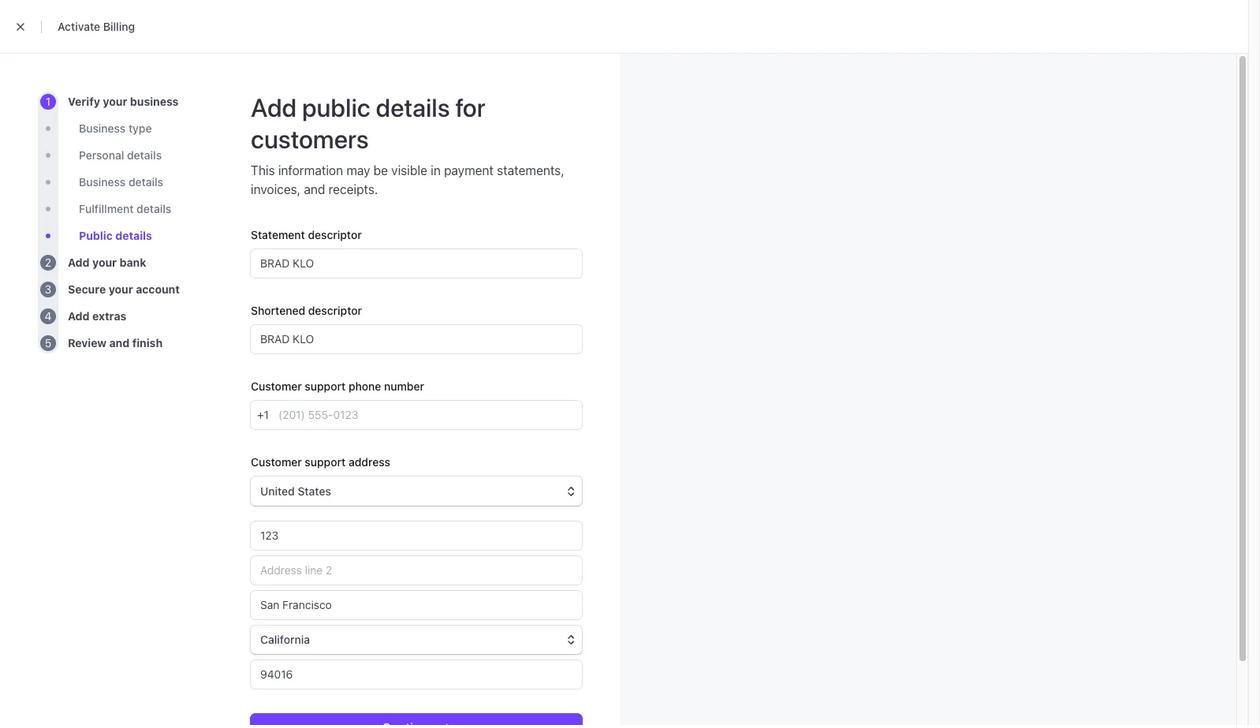 Task type: describe. For each thing, give the bounding box(es) containing it.
personal details link
[[79, 148, 162, 163]]

secure your account link
[[68, 282, 180, 297]]

1 vertical spatial and
[[109, 336, 130, 350]]

business details
[[79, 175, 163, 189]]

details for fulfillment details
[[137, 202, 171, 215]]

add your bank
[[68, 256, 146, 269]]

verify your business
[[68, 95, 179, 108]]

+
[[257, 408, 264, 421]]

4
[[45, 309, 52, 323]]

customer for +
[[251, 380, 302, 393]]

statement descriptor
[[251, 228, 362, 241]]

details for business details
[[129, 175, 163, 189]]

customer support address
[[251, 455, 391, 469]]

review and finish
[[68, 336, 163, 350]]

united
[[260, 484, 295, 498]]

activate billing
[[58, 20, 135, 33]]

visible
[[392, 163, 428, 178]]

customers
[[251, 124, 369, 154]]

business for business type
[[79, 122, 126, 135]]

public details
[[79, 229, 152, 242]]

phone
[[349, 380, 381, 393]]

personal details
[[79, 148, 162, 162]]

extras
[[92, 309, 127, 323]]

united states
[[260, 484, 331, 498]]

verify your business link
[[68, 94, 179, 110]]

add extras link
[[68, 309, 127, 324]]

add public details for customers
[[251, 92, 486, 154]]

details inside add public details for customers
[[376, 92, 450, 122]]

descriptor for statement descriptor
[[308, 228, 362, 241]]

address
[[349, 455, 391, 469]]

your for verify
[[103, 95, 127, 108]]

business for business details
[[79, 175, 126, 189]]

personal
[[79, 148, 124, 162]]

ZIP text field
[[251, 660, 582, 689]]

invoices,
[[251, 182, 301, 196]]

+ 1
[[257, 408, 269, 421]]

2
[[45, 256, 51, 269]]

Statement descriptor text field
[[251, 249, 582, 278]]

billing
[[103, 20, 135, 33]]

receipts.
[[329, 182, 378, 196]]

business
[[130, 95, 179, 108]]

verify
[[68, 95, 100, 108]]

customer for united states
[[251, 455, 302, 469]]

payment
[[444, 163, 494, 178]]

information
[[278, 163, 343, 178]]

shortened
[[251, 304, 305, 317]]

5
[[45, 336, 51, 350]]

details for personal details
[[127, 148, 162, 162]]

3
[[45, 282, 52, 296]]

Address line 1 text field
[[251, 522, 582, 550]]

details for public details
[[115, 229, 152, 242]]

this information may be visible in payment statements, invoices, and receipts.
[[251, 163, 565, 196]]

business details link
[[79, 174, 163, 190]]

secure
[[68, 282, 106, 296]]

this
[[251, 163, 275, 178]]

be
[[374, 163, 388, 178]]

secure your account
[[68, 282, 180, 296]]



Task type: locate. For each thing, give the bounding box(es) containing it.
business down personal
[[79, 175, 126, 189]]

0 vertical spatial add
[[251, 92, 297, 122]]

add
[[251, 92, 297, 122], [68, 256, 90, 269], [68, 309, 90, 323]]

your
[[103, 95, 127, 108], [92, 256, 117, 269], [109, 282, 133, 296]]

fulfillment details link
[[79, 201, 171, 217]]

fulfillment details
[[79, 202, 171, 215]]

details
[[376, 92, 450, 122], [127, 148, 162, 162], [129, 175, 163, 189], [137, 202, 171, 215], [115, 229, 152, 242]]

your up business type
[[103, 95, 127, 108]]

1
[[46, 95, 51, 108], [264, 408, 269, 421]]

0 vertical spatial support
[[305, 380, 346, 393]]

add for add your bank
[[68, 256, 90, 269]]

customer support phone number
[[251, 380, 425, 393]]

1 vertical spatial business
[[79, 175, 126, 189]]

support
[[305, 380, 346, 393], [305, 455, 346, 469]]

public
[[302, 92, 371, 122]]

support for phone
[[305, 380, 346, 393]]

1 vertical spatial your
[[92, 256, 117, 269]]

0 vertical spatial descriptor
[[308, 228, 362, 241]]

customer
[[251, 380, 302, 393], [251, 455, 302, 469]]

descriptor right shortened
[[308, 304, 362, 317]]

1 horizontal spatial 1
[[264, 408, 269, 421]]

business type
[[79, 122, 152, 135]]

statements,
[[497, 163, 565, 178]]

1 business from the top
[[79, 122, 126, 135]]

your for add
[[92, 256, 117, 269]]

City text field
[[251, 591, 582, 619]]

Business text field
[[251, 325, 582, 353]]

2 vertical spatial add
[[68, 309, 90, 323]]

2 descriptor from the top
[[308, 304, 362, 317]]

and left finish
[[109, 336, 130, 350]]

your down public
[[92, 256, 117, 269]]

add down secure
[[68, 309, 90, 323]]

1 support from the top
[[305, 380, 346, 393]]

states
[[298, 484, 331, 498]]

add for add extras
[[68, 309, 90, 323]]

fulfillment
[[79, 202, 134, 215]]

add up customers
[[251, 92, 297, 122]]

account
[[136, 282, 180, 296]]

and
[[304, 182, 325, 196], [109, 336, 130, 350]]

0 vertical spatial business
[[79, 122, 126, 135]]

add for add public details for customers
[[251, 92, 297, 122]]

details up fulfillment details
[[129, 175, 163, 189]]

number
[[384, 380, 425, 393]]

1 vertical spatial add
[[68, 256, 90, 269]]

0 horizontal spatial and
[[109, 336, 130, 350]]

may
[[347, 163, 370, 178]]

0 vertical spatial and
[[304, 182, 325, 196]]

details up bank
[[115, 229, 152, 242]]

business type link
[[79, 121, 152, 137]]

0 horizontal spatial 1
[[46, 95, 51, 108]]

add extras
[[68, 309, 127, 323]]

1 horizontal spatial and
[[304, 182, 325, 196]]

Customer support phone number telephone field
[[269, 401, 582, 429]]

1 vertical spatial support
[[305, 455, 346, 469]]

descriptor down receipts.
[[308, 228, 362, 241]]

public
[[79, 229, 113, 242]]

your up extras
[[109, 282, 133, 296]]

1 vertical spatial customer
[[251, 455, 302, 469]]

shortened descriptor
[[251, 304, 362, 317]]

Address line 2 text field
[[251, 556, 582, 585]]

add up secure
[[68, 256, 90, 269]]

2 business from the top
[[79, 175, 126, 189]]

activate
[[58, 20, 100, 33]]

public details link
[[79, 228, 152, 244]]

details down business details "link" on the left of page
[[137, 202, 171, 215]]

united states button
[[251, 477, 582, 506]]

and down information
[[304, 182, 325, 196]]

descriptor
[[308, 228, 362, 241], [308, 304, 362, 317]]

0 vertical spatial 1
[[46, 95, 51, 108]]

your for secure
[[109, 282, 133, 296]]

details down type
[[127, 148, 162, 162]]

0 vertical spatial customer
[[251, 380, 302, 393]]

details left "for"
[[376, 92, 450, 122]]

2 customer from the top
[[251, 455, 302, 469]]

customer up united
[[251, 455, 302, 469]]

1 vertical spatial 1
[[264, 408, 269, 421]]

descriptor for shortened descriptor
[[308, 304, 362, 317]]

2 vertical spatial your
[[109, 282, 133, 296]]

2 support from the top
[[305, 455, 346, 469]]

statement
[[251, 228, 305, 241]]

1 customer from the top
[[251, 380, 302, 393]]

review
[[68, 336, 107, 350]]

1 descriptor from the top
[[308, 228, 362, 241]]

bank
[[120, 256, 146, 269]]

0 vertical spatial your
[[103, 95, 127, 108]]

support for address
[[305, 455, 346, 469]]

and inside "this information may be visible in payment statements, invoices, and receipts."
[[304, 182, 325, 196]]

1 vertical spatial descriptor
[[308, 304, 362, 317]]

type
[[129, 122, 152, 135]]

finish
[[132, 336, 163, 350]]

for
[[456, 92, 486, 122]]

review and finish link
[[68, 335, 163, 351]]

1 up customer support address
[[264, 408, 269, 421]]

business inside "link"
[[79, 175, 126, 189]]

business
[[79, 122, 126, 135], [79, 175, 126, 189]]

1 left verify
[[46, 95, 51, 108]]

business up personal
[[79, 122, 126, 135]]

add inside add public details for customers
[[251, 92, 297, 122]]

add your bank link
[[68, 255, 146, 271]]

support up states
[[305, 455, 346, 469]]

support left phone
[[305, 380, 346, 393]]

in
[[431, 163, 441, 178]]

customer up + 1
[[251, 380, 302, 393]]



Task type: vqa. For each thing, say whether or not it's contained in the screenshot.
'your' to the middle
yes



